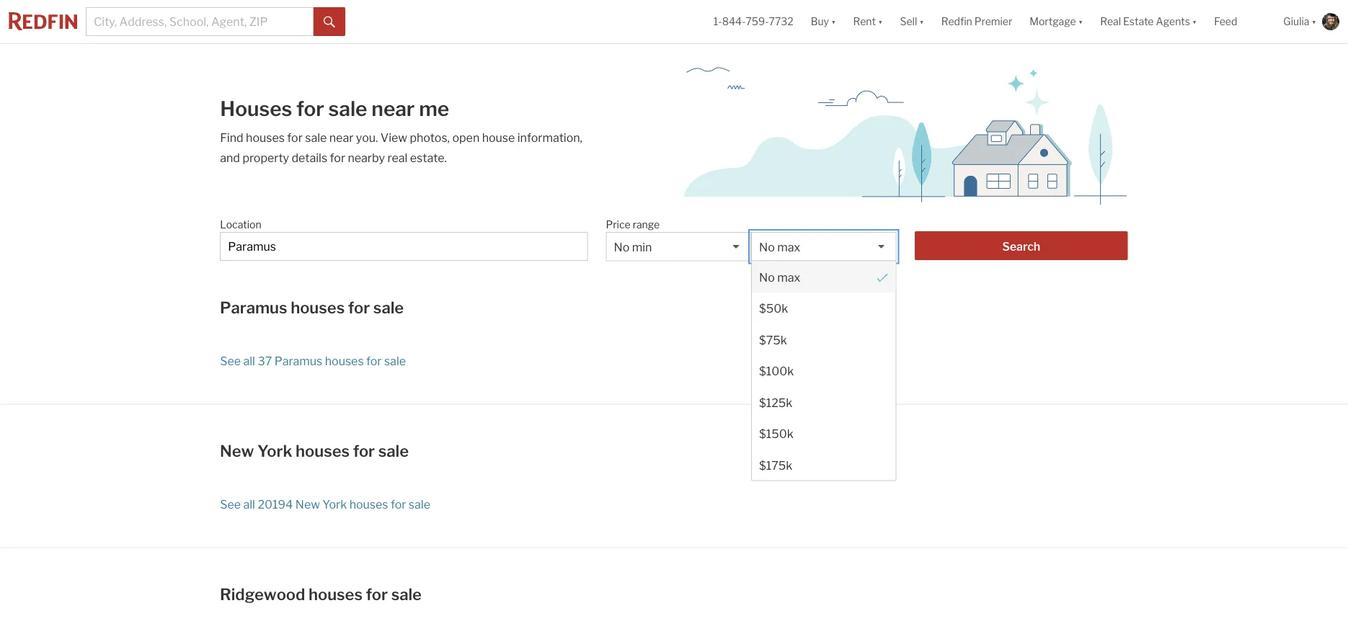 Task type: locate. For each thing, give the bounding box(es) containing it.
2 ▾ from the left
[[878, 15, 883, 28]]

1 vertical spatial paramus
[[275, 354, 323, 369]]

all left 20194
[[243, 498, 255, 512]]

2 max from the top
[[778, 270, 801, 284]]

1 vertical spatial new
[[296, 498, 320, 512]]

▾ right the agents
[[1193, 15, 1197, 28]]

near left you.
[[329, 131, 354, 145]]

▾ right mortgage on the top right of page
[[1079, 15, 1083, 28]]

$150k
[[759, 427, 794, 441]]

▾ inside buy ▾ dropdown button
[[832, 15, 836, 28]]

giulia ▾
[[1284, 15, 1317, 28]]

estate.
[[410, 151, 447, 165]]

2 all from the top
[[243, 498, 255, 512]]

redfin
[[942, 15, 973, 28]]

paramus houses for sale
[[220, 298, 404, 317]]

max up "$50k"
[[778, 270, 801, 284]]

1 vertical spatial see
[[220, 498, 241, 512]]

2 no max from the top
[[759, 270, 801, 284]]

▾ for giulia ▾
[[1312, 15, 1317, 28]]

0 vertical spatial max
[[778, 240, 801, 254]]

near up 'view' on the left top
[[372, 97, 415, 121]]

feed button
[[1206, 0, 1275, 43]]

giulia
[[1284, 15, 1310, 28]]

1-
[[714, 15, 722, 28]]

0 vertical spatial no max
[[759, 240, 801, 254]]

sale
[[329, 97, 367, 121], [305, 131, 327, 145], [373, 298, 404, 317], [384, 354, 406, 369], [378, 441, 409, 461], [409, 498, 430, 512], [391, 585, 422, 604]]

premier
[[975, 15, 1013, 28]]

City, Address, School, Agent, ZIP search field
[[86, 7, 314, 36], [220, 232, 588, 261]]

1 horizontal spatial near
[[372, 97, 415, 121]]

▾ right "rent" at the right
[[878, 15, 883, 28]]

no
[[614, 240, 630, 254], [759, 240, 775, 254], [759, 270, 775, 284]]

york
[[257, 441, 292, 461], [323, 498, 347, 512]]

2 see from the top
[[220, 498, 241, 512]]

near
[[372, 97, 415, 121], [329, 131, 354, 145]]

▾ left user photo
[[1312, 15, 1317, 28]]

6 ▾ from the left
[[1312, 15, 1317, 28]]

buy ▾ button
[[802, 0, 845, 43]]

see all 37 paramus houses for sale
[[220, 354, 406, 369]]

and
[[220, 151, 240, 165]]

1 vertical spatial max
[[778, 270, 801, 284]]

1 vertical spatial all
[[243, 498, 255, 512]]

redfin premier
[[942, 15, 1013, 28]]

$125k
[[759, 396, 793, 410]]

see for paramus houses for sale
[[220, 354, 241, 369]]

1 ▾ from the left
[[832, 15, 836, 28]]

for
[[296, 97, 324, 121], [287, 131, 303, 145], [330, 151, 345, 165], [348, 298, 370, 317], [366, 354, 382, 369], [353, 441, 375, 461], [391, 498, 406, 512], [366, 585, 388, 604]]

view photos, open house information, and property details for nearby real estate.
[[220, 131, 583, 165]]

1-844-759-7732 link
[[714, 15, 794, 28]]

▾ inside mortgage ▾ dropdown button
[[1079, 15, 1083, 28]]

agents
[[1156, 15, 1191, 28]]

1 vertical spatial york
[[323, 498, 347, 512]]

paramus right 37
[[275, 354, 323, 369]]

estate
[[1124, 15, 1154, 28]]

list box
[[751, 232, 897, 481]]

rent ▾
[[853, 15, 883, 28]]

0 vertical spatial see
[[220, 354, 241, 369]]

all
[[243, 354, 255, 369], [243, 498, 255, 512]]

submit search image
[[324, 16, 335, 28]]

see left 37
[[220, 354, 241, 369]]

5 ▾ from the left
[[1193, 15, 1197, 28]]

▾ right buy on the right
[[832, 15, 836, 28]]

1 vertical spatial no max
[[759, 270, 801, 284]]

me
[[419, 97, 449, 121]]

rent ▾ button
[[845, 0, 892, 43]]

1 all from the top
[[243, 354, 255, 369]]

▾ inside real estate agents ▾ link
[[1193, 15, 1197, 28]]

0 vertical spatial paramus
[[220, 298, 287, 317]]

1 vertical spatial city, address, school, agent, zip search field
[[220, 232, 588, 261]]

dialog
[[751, 261, 897, 481]]

844-
[[722, 15, 746, 28]]

feed
[[1215, 15, 1238, 28]]

mortgage ▾ button
[[1030, 0, 1083, 43]]

see all 20194 new york houses for sale
[[220, 498, 430, 512]]

▾ inside rent ▾ dropdown button
[[878, 15, 883, 28]]

4 ▾ from the left
[[1079, 15, 1083, 28]]

york down the new york houses for sale
[[323, 498, 347, 512]]

no max up no max element
[[759, 240, 801, 254]]

0 vertical spatial all
[[243, 354, 255, 369]]

open
[[452, 131, 480, 145]]

buy ▾
[[811, 15, 836, 28]]

max
[[778, 240, 801, 254], [778, 270, 801, 284]]

real
[[388, 151, 408, 165]]

paramus
[[220, 298, 287, 317], [275, 354, 323, 369]]

▾ for rent ▾
[[878, 15, 883, 28]]

all for new
[[243, 498, 255, 512]]

all left 37
[[243, 354, 255, 369]]

0 horizontal spatial new
[[220, 441, 254, 461]]

photos,
[[410, 131, 450, 145]]

sell ▾ button
[[892, 0, 933, 43]]

0 horizontal spatial near
[[329, 131, 354, 145]]

max inside dialog
[[778, 270, 801, 284]]

dialog containing no max
[[751, 261, 897, 481]]

$75k
[[759, 333, 787, 347]]

houses
[[246, 131, 285, 145], [291, 298, 345, 317], [325, 354, 364, 369], [296, 441, 350, 461], [350, 498, 388, 512], [309, 585, 363, 604]]

min
[[632, 240, 652, 254]]

▾ for sell ▾
[[920, 15, 924, 28]]

list box containing no max
[[751, 232, 897, 481]]

york up 20194
[[257, 441, 292, 461]]

1 horizontal spatial new
[[296, 498, 320, 512]]

0 horizontal spatial york
[[257, 441, 292, 461]]

1 see from the top
[[220, 354, 241, 369]]

you.
[[356, 131, 378, 145]]

real estate agents ▾ link
[[1101, 0, 1197, 43]]

buy ▾ button
[[811, 0, 836, 43]]

no for no max element
[[759, 240, 775, 254]]

▾
[[832, 15, 836, 28], [878, 15, 883, 28], [920, 15, 924, 28], [1079, 15, 1083, 28], [1193, 15, 1197, 28], [1312, 15, 1317, 28]]

see left 20194
[[220, 498, 241, 512]]

see
[[220, 354, 241, 369], [220, 498, 241, 512]]

▾ inside sell ▾ dropdown button
[[920, 15, 924, 28]]

paramus up 37
[[220, 298, 287, 317]]

no max
[[759, 240, 801, 254], [759, 270, 801, 284]]

new
[[220, 441, 254, 461], [296, 498, 320, 512]]

1 no max from the top
[[759, 240, 801, 254]]

▾ right sell
[[920, 15, 924, 28]]

no max up "$50k"
[[759, 270, 801, 284]]

user photo image
[[1323, 13, 1340, 30]]

find houses for sale near you.
[[220, 131, 381, 145]]

max up no max element
[[778, 240, 801, 254]]

0 vertical spatial york
[[257, 441, 292, 461]]

3 ▾ from the left
[[920, 15, 924, 28]]



Task type: describe. For each thing, give the bounding box(es) containing it.
real estate agents ▾ button
[[1092, 0, 1206, 43]]

mortgage
[[1030, 15, 1076, 28]]

location
[[220, 219, 262, 231]]

mortgage ▾
[[1030, 15, 1083, 28]]

no max inside dialog
[[759, 270, 801, 284]]

no min
[[614, 240, 652, 254]]

$175k
[[759, 458, 793, 472]]

0 vertical spatial city, address, school, agent, zip search field
[[86, 7, 314, 36]]

no max element
[[752, 261, 896, 293]]

1 max from the top
[[778, 240, 801, 254]]

rent
[[853, 15, 876, 28]]

7732
[[769, 15, 794, 28]]

all for paramus
[[243, 354, 255, 369]]

information,
[[518, 131, 583, 145]]

▾ for buy ▾
[[832, 15, 836, 28]]

1 vertical spatial near
[[329, 131, 354, 145]]

no inside no max element
[[759, 270, 775, 284]]

real
[[1101, 15, 1121, 28]]

no for list box on the right containing no max
[[614, 240, 630, 254]]

price range
[[606, 219, 660, 231]]

20194
[[258, 498, 293, 512]]

▾ for mortgage ▾
[[1079, 15, 1083, 28]]

buy
[[811, 15, 829, 28]]

37
[[258, 354, 272, 369]]

for inside view photos, open house information, and property details for nearby real estate.
[[330, 151, 345, 165]]

houses
[[220, 97, 292, 121]]

759-
[[746, 15, 769, 28]]

sell ▾ button
[[900, 0, 924, 43]]

0 vertical spatial new
[[220, 441, 254, 461]]

mortgage ▾ button
[[1021, 0, 1092, 43]]

price
[[606, 219, 631, 231]]

sell ▾
[[900, 15, 924, 28]]

search button
[[915, 231, 1128, 260]]

rent ▾ button
[[853, 0, 883, 43]]

new york houses for sale
[[220, 441, 409, 461]]

view
[[381, 131, 407, 145]]

details
[[292, 151, 328, 165]]

real estate agents ▾
[[1101, 15, 1197, 28]]

redfin premier button
[[933, 0, 1021, 43]]

range
[[633, 219, 660, 231]]

ridgewood houses for sale
[[220, 585, 422, 604]]

0 vertical spatial near
[[372, 97, 415, 121]]

1-844-759-7732
[[714, 15, 794, 28]]

nearby
[[348, 151, 385, 165]]

house
[[482, 131, 515, 145]]

$100k
[[759, 364, 794, 378]]

$50k
[[759, 301, 788, 316]]

1 horizontal spatial york
[[323, 498, 347, 512]]

find
[[220, 131, 243, 145]]

property
[[243, 151, 289, 165]]

see for new york houses for sale
[[220, 498, 241, 512]]

ridgewood
[[220, 585, 305, 604]]

houses for sale near me
[[220, 97, 449, 121]]

sell
[[900, 15, 917, 28]]

search
[[1003, 239, 1041, 253]]



Task type: vqa. For each thing, say whether or not it's contained in the screenshot.
See related to New York houses for sale
yes



